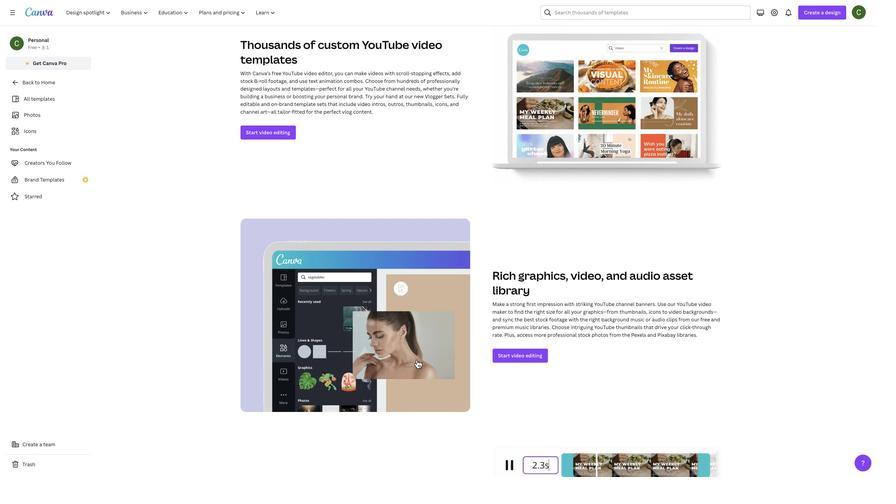 Task type: locate. For each thing, give the bounding box(es) containing it.
editing for library
[[526, 353, 542, 359]]

1 vertical spatial or
[[646, 317, 651, 323]]

2 vertical spatial channel
[[616, 301, 635, 308]]

our right at
[[405, 93, 413, 100]]

stock down with
[[240, 78, 253, 84]]

1 vertical spatial channel
[[240, 109, 259, 115]]

to
[[35, 79, 40, 86], [508, 309, 513, 316], [663, 309, 668, 316]]

start video editing link for library
[[493, 349, 548, 363]]

0 vertical spatial libraries.
[[530, 324, 551, 331]]

stock
[[240, 78, 253, 84], [536, 317, 548, 323], [578, 332, 591, 339]]

get canva pro button
[[6, 57, 91, 70]]

2 vertical spatial our
[[691, 317, 699, 323]]

0 vertical spatial or
[[287, 93, 292, 100]]

start video editing down art—all
[[246, 129, 290, 136]]

start video editing down access
[[498, 353, 542, 359]]

libraries. up "more"
[[530, 324, 551, 331]]

1 horizontal spatial of
[[421, 78, 426, 84]]

0 vertical spatial start video editing link
[[240, 126, 296, 140]]

0 horizontal spatial right
[[534, 309, 545, 316]]

libraries.
[[530, 324, 551, 331], [677, 332, 698, 339]]

starred
[[25, 193, 42, 200]]

a right make
[[506, 301, 509, 308]]

start down the editable
[[246, 129, 258, 136]]

youtube
[[362, 37, 409, 52], [283, 70, 303, 77], [365, 85, 385, 92], [594, 301, 615, 308], [677, 301, 697, 308], [595, 324, 615, 331]]

combos.
[[344, 78, 364, 84]]

and
[[289, 78, 298, 84], [282, 85, 291, 92], [261, 101, 270, 108], [450, 101, 459, 108], [606, 268, 627, 283], [493, 317, 502, 323], [711, 317, 720, 323], [648, 332, 657, 339]]

thumbnails, down 'banners.'
[[620, 309, 648, 316]]

0 horizontal spatial templates
[[31, 96, 55, 102]]

1 horizontal spatial all
[[565, 309, 570, 316]]

editor,
[[318, 70, 334, 77]]

icons
[[24, 128, 37, 134]]

that inside rich graphics, video, and audio asset library make a strong first impression with striking youtube channel banners. use our youtube video maker to find the right size for all your graphics—from thumbnails, icons to video backgrounds— and sync the best stock footage with the right background music or audio clips from our free and premium music libraries. choose intriguing youtube thumbnails that drive your click-through rate. plus, access more professional stock photos from the pexels and pixabay libraries.
[[644, 324, 654, 331]]

sets
[[317, 101, 327, 108]]

2 horizontal spatial to
[[663, 309, 668, 316]]

templates up canva's
[[240, 52, 297, 67]]

0 horizontal spatial for
[[306, 109, 313, 115]]

icons link
[[10, 125, 87, 138]]

our
[[405, 93, 413, 100], [668, 301, 676, 308], [691, 317, 699, 323]]

0 horizontal spatial stock
[[240, 78, 253, 84]]

0 horizontal spatial libraries.
[[530, 324, 551, 331]]

1 vertical spatial start
[[498, 353, 510, 359]]

music up access
[[515, 324, 529, 331]]

right
[[534, 309, 545, 316], [589, 317, 600, 323]]

a left team
[[39, 442, 42, 448]]

start down plus,
[[498, 353, 510, 359]]

personal
[[327, 93, 347, 100]]

for up personal
[[338, 85, 345, 92]]

striking
[[576, 301, 593, 308]]

video down art—all
[[259, 129, 272, 136]]

click-
[[680, 324, 692, 331]]

0 vertical spatial start
[[246, 129, 258, 136]]

video up "backgrounds—"
[[699, 301, 712, 308]]

1 horizontal spatial free
[[701, 317, 710, 323]]

easy to use video editing tools image
[[493, 446, 722, 478]]

0 horizontal spatial choose
[[365, 78, 383, 84]]

make
[[493, 301, 505, 308]]

None search field
[[541, 6, 751, 20]]

0 vertical spatial create
[[804, 9, 820, 16]]

2 vertical spatial with
[[569, 317, 579, 323]]

or inside thousands of custom youtube video templates with canva's free youtube video editor, you can make videos with scroll-stopping effects, add stock b-roll footage, and use text animation combos. choose from hundreds of professionally designed layouts and templates—perfect for all your youtube channel needs, whether you're building a business or boosting your personal brand. try your hand at our new vlogger sets. fully editable and on-brand template sets that include video intros, outros, thumbnails, icons, and channel art—all tailor-fitted for the perfect vlog content.
[[287, 93, 292, 100]]

0 horizontal spatial our
[[405, 93, 413, 100]]

with left scroll-
[[385, 70, 395, 77]]

1 vertical spatial from
[[679, 317, 690, 323]]

needs,
[[406, 85, 422, 92]]

create a design
[[804, 9, 841, 16]]

2 vertical spatial from
[[610, 332, 621, 339]]

and down "backgrounds—"
[[711, 317, 720, 323]]

1 horizontal spatial templates
[[240, 52, 297, 67]]

1
[[47, 44, 49, 50]]

1 vertical spatial templates
[[31, 96, 55, 102]]

add
[[452, 70, 461, 77]]

christina overa image
[[852, 5, 866, 19]]

best
[[524, 317, 534, 323]]

0 vertical spatial for
[[338, 85, 345, 92]]

all down combos.
[[346, 85, 352, 92]]

0 vertical spatial all
[[346, 85, 352, 92]]

1 horizontal spatial choose
[[552, 324, 570, 331]]

right left size
[[534, 309, 545, 316]]

brand.
[[349, 93, 364, 100]]

editing down "more"
[[526, 353, 542, 359]]

sync
[[503, 317, 514, 323]]

2 horizontal spatial stock
[[578, 332, 591, 339]]

the up intriguing
[[580, 317, 588, 323]]

and right video,
[[606, 268, 627, 283]]

1 horizontal spatial start video editing
[[498, 353, 542, 359]]

that up 'perfect'
[[328, 101, 338, 108]]

a right 'building' at the left top
[[261, 93, 263, 100]]

2 horizontal spatial channel
[[616, 301, 635, 308]]

top level navigation element
[[62, 6, 281, 20]]

of
[[303, 37, 316, 52], [421, 78, 426, 84]]

layouts
[[263, 85, 280, 92]]

1 horizontal spatial right
[[589, 317, 600, 323]]

1 vertical spatial of
[[421, 78, 426, 84]]

the down sets on the top of the page
[[314, 109, 322, 115]]

Search search field
[[555, 6, 746, 19]]

0 vertical spatial of
[[303, 37, 316, 52]]

access
[[517, 332, 533, 339]]

vlogger
[[425, 93, 443, 100]]

1 horizontal spatial create
[[804, 9, 820, 16]]

through
[[692, 324, 711, 331]]

1 horizontal spatial our
[[668, 301, 676, 308]]

stock down size
[[536, 317, 548, 323]]

youtube up try
[[365, 85, 385, 92]]

1 vertical spatial that
[[644, 324, 654, 331]]

and left use in the top of the page
[[289, 78, 298, 84]]

follow
[[56, 160, 71, 166]]

1 horizontal spatial libraries.
[[677, 332, 698, 339]]

1 vertical spatial audio
[[652, 317, 665, 323]]

0 horizontal spatial start video editing link
[[240, 126, 296, 140]]

audio up drive
[[652, 317, 665, 323]]

stopping
[[411, 70, 432, 77]]

to right back
[[35, 79, 40, 86]]

of left custom
[[303, 37, 316, 52]]

1 vertical spatial thumbnails,
[[620, 309, 648, 316]]

choose down videos
[[365, 78, 383, 84]]

our inside thousands of custom youtube video templates with canva's free youtube video editor, you can make videos with scroll-stopping effects, add stock b-roll footage, and use text animation combos. choose from hundreds of professionally designed layouts and templates—perfect for all your youtube channel needs, whether you're building a business or boosting your personal brand. try your hand at our new vlogger sets. fully editable and on-brand template sets that include video intros, outros, thumbnails, icons, and channel art—all tailor-fitted for the perfect vlog content.
[[405, 93, 413, 100]]

with
[[240, 70, 251, 77]]

create left design
[[804, 9, 820, 16]]

1 vertical spatial libraries.
[[677, 332, 698, 339]]

rich graphics, video, and audio asset library image
[[240, 219, 470, 413]]

choose up professional
[[552, 324, 570, 331]]

use
[[299, 78, 308, 84]]

1 vertical spatial for
[[306, 109, 313, 115]]

that left drive
[[644, 324, 654, 331]]

0 vertical spatial editing
[[274, 129, 290, 136]]

creators you follow
[[25, 160, 71, 166]]

1 vertical spatial editing
[[526, 353, 542, 359]]

all templates
[[24, 96, 55, 102]]

your up intros, at left
[[374, 93, 385, 100]]

2 vertical spatial for
[[556, 309, 563, 316]]

premium
[[493, 324, 514, 331]]

1 vertical spatial free
[[701, 317, 710, 323]]

0 horizontal spatial thumbnails,
[[406, 101, 434, 108]]

for down template
[[306, 109, 313, 115]]

free up through
[[701, 317, 710, 323]]

0 horizontal spatial create
[[22, 442, 38, 448]]

or up brand
[[287, 93, 292, 100]]

thumbnails
[[616, 324, 643, 331]]

photos
[[592, 332, 609, 339]]

create
[[804, 9, 820, 16], [22, 442, 38, 448]]

0 horizontal spatial free
[[272, 70, 281, 77]]

start video editing link down art—all
[[240, 126, 296, 140]]

create left team
[[22, 442, 38, 448]]

stock down intriguing
[[578, 332, 591, 339]]

all inside thousands of custom youtube video templates with canva's free youtube video editor, you can make videos with scroll-stopping effects, add stock b-roll footage, and use text animation combos. choose from hundreds of professionally designed layouts and templates—perfect for all your youtube channel needs, whether you're building a business or boosting your personal brand. try your hand at our new vlogger sets. fully editable and on-brand template sets that include video intros, outros, thumbnails, icons, and channel art—all tailor-fitted for the perfect vlog content.
[[346, 85, 352, 92]]

start video editing link
[[240, 126, 296, 140], [493, 349, 548, 363]]

0 vertical spatial templates
[[240, 52, 297, 67]]

channel down the editable
[[240, 109, 259, 115]]

free up footage,
[[272, 70, 281, 77]]

for up footage
[[556, 309, 563, 316]]

start video editing
[[246, 129, 290, 136], [498, 353, 542, 359]]

1 vertical spatial choose
[[552, 324, 570, 331]]

start for with
[[246, 129, 258, 136]]

0 horizontal spatial channel
[[240, 109, 259, 115]]

0 vertical spatial audio
[[630, 268, 661, 283]]

with left the striking
[[565, 301, 575, 308]]

youtube up graphics—from
[[594, 301, 615, 308]]

editing for with
[[274, 129, 290, 136]]

your content
[[10, 147, 37, 153]]

1 horizontal spatial editing
[[526, 353, 542, 359]]

start
[[246, 129, 258, 136], [498, 353, 510, 359]]

1 horizontal spatial to
[[508, 309, 513, 316]]

1 horizontal spatial that
[[644, 324, 654, 331]]

1 horizontal spatial or
[[646, 317, 651, 323]]

audio up 'banners.'
[[630, 268, 661, 283]]

channel up hand
[[386, 85, 405, 92]]

start video editing for with
[[246, 129, 290, 136]]

a inside button
[[39, 442, 42, 448]]

0 horizontal spatial start video editing
[[246, 129, 290, 136]]

trash link
[[6, 458, 91, 472]]

1 horizontal spatial thumbnails,
[[620, 309, 648, 316]]

thumbnails,
[[406, 101, 434, 108], [620, 309, 648, 316]]

youtube up use in the top of the page
[[283, 70, 303, 77]]

with up intriguing
[[569, 317, 579, 323]]

0 vertical spatial that
[[328, 101, 338, 108]]

thumbnails, down new
[[406, 101, 434, 108]]

0 vertical spatial start video editing
[[246, 129, 290, 136]]

0 horizontal spatial or
[[287, 93, 292, 100]]

from up click-
[[679, 317, 690, 323]]

1 vertical spatial with
[[565, 301, 575, 308]]

1 vertical spatial create
[[22, 442, 38, 448]]

and down footage,
[[282, 85, 291, 92]]

1 horizontal spatial for
[[338, 85, 345, 92]]

editing down tailor-
[[274, 129, 290, 136]]

vlog
[[342, 109, 352, 115]]

0 vertical spatial thumbnails,
[[406, 101, 434, 108]]

from up hand
[[384, 78, 396, 84]]

0 horizontal spatial from
[[384, 78, 396, 84]]

our down "backgrounds—"
[[691, 317, 699, 323]]

2 horizontal spatial for
[[556, 309, 563, 316]]

1 vertical spatial start video editing link
[[493, 349, 548, 363]]

0 horizontal spatial all
[[346, 85, 352, 92]]

audio
[[630, 268, 661, 283], [652, 317, 665, 323]]

the up best
[[525, 309, 533, 316]]

templates right all
[[31, 96, 55, 102]]

0 vertical spatial from
[[384, 78, 396, 84]]

and up art—all
[[261, 101, 270, 108]]

content
[[20, 147, 37, 153]]

right down graphics—from
[[589, 317, 600, 323]]

footage,
[[269, 78, 288, 84]]

video
[[412, 37, 442, 52], [304, 70, 317, 77], [358, 101, 371, 108], [259, 129, 272, 136], [699, 301, 712, 308], [669, 309, 682, 316], [511, 353, 525, 359]]

choose inside rich graphics, video, and audio asset library make a strong first impression with striking youtube channel banners. use our youtube video maker to find the right size for all your graphics—from thumbnails, icons to video backgrounds— and sync the best stock footage with the right background music or audio clips from our free and premium music libraries. choose intriguing youtube thumbnails that drive your click-through rate. plus, access more professional stock photos from the pexels and pixabay libraries.
[[552, 324, 570, 331]]

that
[[328, 101, 338, 108], [644, 324, 654, 331]]

0 vertical spatial music
[[631, 317, 645, 323]]

start video editing link down access
[[493, 349, 548, 363]]

free inside thousands of custom youtube video templates with canva's free youtube video editor, you can make videos with scroll-stopping effects, add stock b-roll footage, and use text animation combos. choose from hundreds of professionally designed layouts and templates—perfect for all your youtube channel needs, whether you're building a business or boosting your personal brand. try your hand at our new vlogger sets. fully editable and on-brand template sets that include video intros, outros, thumbnails, icons, and channel art—all tailor-fitted for the perfect vlog content.
[[272, 70, 281, 77]]

you
[[46, 160, 55, 166]]

building
[[240, 93, 260, 100]]

1 horizontal spatial channel
[[386, 85, 405, 92]]

1 vertical spatial start video editing
[[498, 353, 542, 359]]

the inside thousands of custom youtube video templates with canva's free youtube video editor, you can make videos with scroll-stopping effects, add stock b-roll footage, and use text animation combos. choose from hundreds of professionally designed layouts and templates—perfect for all your youtube channel needs, whether you're building a business or boosting your personal brand. try your hand at our new vlogger sets. fully editable and on-brand template sets that include video intros, outros, thumbnails, icons, and channel art—all tailor-fitted for the perfect vlog content.
[[314, 109, 322, 115]]

from inside thousands of custom youtube video templates with canva's free youtube video editor, you can make videos with scroll-stopping effects, add stock b-roll footage, and use text animation combos. choose from hundreds of professionally designed layouts and templates—perfect for all your youtube channel needs, whether you're building a business or boosting your personal brand. try your hand at our new vlogger sets. fully editable and on-brand template sets that include video intros, outros, thumbnails, icons, and channel art—all tailor-fitted for the perfect vlog content.
[[384, 78, 396, 84]]

or
[[287, 93, 292, 100], [646, 317, 651, 323]]

0 vertical spatial stock
[[240, 78, 253, 84]]

0 vertical spatial free
[[272, 70, 281, 77]]

a left design
[[821, 9, 824, 16]]

channel up background
[[616, 301, 635, 308]]

footage
[[549, 317, 568, 323]]

create inside create a team button
[[22, 442, 38, 448]]

from right 'photos' on the bottom right of page
[[610, 332, 621, 339]]

brand templates link
[[6, 173, 91, 187]]

of down stopping
[[421, 78, 426, 84]]

0 vertical spatial with
[[385, 70, 395, 77]]

pexels
[[631, 332, 646, 339]]

boosting
[[293, 93, 314, 100]]

all up footage
[[565, 309, 570, 316]]

video down access
[[511, 353, 525, 359]]

thousands of custom youtube video templates with canva's free youtube video editor, you can make videos with scroll-stopping effects, add stock b-roll footage, and use text animation combos. choose from hundreds of professionally designed layouts and templates—perfect for all your youtube channel needs, whether you're building a business or boosting your personal brand. try your hand at our new vlogger sets. fully editable and on-brand template sets that include video intros, outros, thumbnails, icons, and channel art—all tailor-fitted for the perfect vlog content.
[[240, 37, 468, 115]]

templates
[[240, 52, 297, 67], [31, 96, 55, 102]]

free
[[28, 44, 37, 50]]

2 horizontal spatial our
[[691, 317, 699, 323]]

0 vertical spatial our
[[405, 93, 413, 100]]

2 horizontal spatial from
[[679, 317, 690, 323]]

strong
[[510, 301, 525, 308]]

0 horizontal spatial editing
[[274, 129, 290, 136]]

create inside the create a design "dropdown button"
[[804, 9, 820, 16]]

to down use
[[663, 309, 668, 316]]

our right use
[[668, 301, 676, 308]]

0 horizontal spatial that
[[328, 101, 338, 108]]

0 vertical spatial choose
[[365, 78, 383, 84]]

icons
[[649, 309, 661, 316]]

1 vertical spatial all
[[565, 309, 570, 316]]

1 horizontal spatial start video editing link
[[493, 349, 548, 363]]

editing
[[274, 129, 290, 136], [526, 353, 542, 359]]

photos
[[24, 112, 41, 118]]

music up thumbnails
[[631, 317, 645, 323]]

1 horizontal spatial stock
[[536, 317, 548, 323]]

1 vertical spatial music
[[515, 324, 529, 331]]

0 horizontal spatial start
[[246, 129, 258, 136]]

a inside rich graphics, video, and audio asset library make a strong first impression with striking youtube channel banners. use our youtube video maker to find the right size for all your graphics—from thumbnails, icons to video backgrounds— and sync the best stock footage with the right background music or audio clips from our free and premium music libraries. choose intriguing youtube thumbnails that drive your click-through rate. plus, access more professional stock photos from the pexels and pixabay libraries.
[[506, 301, 509, 308]]

libraries. down click-
[[677, 332, 698, 339]]

professional
[[548, 332, 577, 339]]

or down icons
[[646, 317, 651, 323]]

1 horizontal spatial start
[[498, 353, 510, 359]]

to up sync
[[508, 309, 513, 316]]



Task type: describe. For each thing, give the bounding box(es) containing it.
all
[[24, 96, 30, 102]]

you
[[335, 70, 344, 77]]

free inside rich graphics, video, and audio asset library make a strong first impression with striking youtube channel banners. use our youtube video maker to find the right size for all your graphics—from thumbnails, icons to video backgrounds— and sync the best stock footage with the right background music or audio clips from our free and premium music libraries. choose intriguing youtube thumbnails that drive your click-through rate. plus, access more professional stock photos from the pexels and pixabay libraries.
[[701, 317, 710, 323]]

rich
[[493, 268, 516, 283]]

fitted
[[292, 109, 305, 115]]

icons,
[[435, 101, 449, 108]]

graphics—from
[[583, 309, 619, 316]]

rate.
[[493, 332, 503, 339]]

thumbnails, inside thousands of custom youtube video templates with canva's free youtube video editor, you can make videos with scroll-stopping effects, add stock b-roll footage, and use text animation combos. choose from hundreds of professionally designed layouts and templates—perfect for all your youtube channel needs, whether you're building a business or boosting your personal brand. try your hand at our new vlogger sets. fully editable and on-brand template sets that include video intros, outros, thumbnails, icons, and channel art—all tailor-fitted for the perfect vlog content.
[[406, 101, 434, 108]]

your down clips
[[668, 324, 679, 331]]

and down the maker
[[493, 317, 502, 323]]

size
[[546, 309, 555, 316]]

backgrounds—
[[683, 309, 717, 316]]

design
[[825, 9, 841, 16]]

team
[[43, 442, 55, 448]]

1 horizontal spatial from
[[610, 332, 621, 339]]

canva
[[43, 60, 57, 67]]

and down sets.
[[450, 101, 459, 108]]

a inside "dropdown button"
[[821, 9, 824, 16]]

pixabay
[[658, 332, 676, 339]]

1 horizontal spatial music
[[631, 317, 645, 323]]

asset
[[663, 268, 693, 283]]

free •
[[28, 44, 40, 50]]

clips
[[667, 317, 678, 323]]

start video editing for library
[[498, 353, 542, 359]]

first
[[527, 301, 536, 308]]

your
[[10, 147, 19, 153]]

channel inside rich graphics, video, and audio asset library make a strong first impression with striking youtube channel banners. use our youtube video maker to find the right size for all your graphics—from thumbnails, icons to video backgrounds— and sync the best stock footage with the right background music or audio clips from our free and premium music libraries. choose intriguing youtube thumbnails that drive your click-through rate. plus, access more professional stock photos from the pexels and pixabay libraries.
[[616, 301, 635, 308]]

create a team
[[22, 442, 55, 448]]

start video editing link for with
[[240, 126, 296, 140]]

video up stopping
[[412, 37, 442, 52]]

content.
[[353, 109, 373, 115]]

whether
[[423, 85, 443, 92]]

on-
[[271, 101, 279, 108]]

youtube up 'photos' on the bottom right of page
[[595, 324, 615, 331]]

0 vertical spatial right
[[534, 309, 545, 316]]

sets.
[[444, 93, 456, 100]]

get canva pro
[[33, 60, 67, 67]]

get
[[33, 60, 41, 67]]

your down the striking
[[571, 309, 582, 316]]

your up 'brand.'
[[353, 85, 364, 92]]

roll
[[259, 78, 267, 84]]

create for create a team
[[22, 442, 38, 448]]

1 vertical spatial right
[[589, 317, 600, 323]]

brand
[[279, 101, 293, 108]]

maker
[[493, 309, 507, 316]]

video up text
[[304, 70, 317, 77]]

with inside thousands of custom youtube video templates with canva's free youtube video editor, you can make videos with scroll-stopping effects, add stock b-roll footage, and use text animation combos. choose from hundreds of professionally designed layouts and templates—perfect for all your youtube channel needs, whether you're building a business or boosting your personal brand. try your hand at our new vlogger sets. fully editable and on-brand template sets that include video intros, outros, thumbnails, icons, and channel art—all tailor-fitted for the perfect vlog content.
[[385, 70, 395, 77]]

fully
[[457, 93, 468, 100]]

at
[[399, 93, 404, 100]]

starred link
[[6, 190, 91, 204]]

a inside thousands of custom youtube video templates with canva's free youtube video editor, you can make videos with scroll-stopping effects, add stock b-roll footage, and use text animation combos. choose from hundreds of professionally designed layouts and templates—perfect for all your youtube channel needs, whether you're building a business or boosting your personal brand. try your hand at our new vlogger sets. fully editable and on-brand template sets that include video intros, outros, thumbnails, icons, and channel art—all tailor-fitted for the perfect vlog content.
[[261, 93, 263, 100]]

0 horizontal spatial to
[[35, 79, 40, 86]]

choose inside thousands of custom youtube video templates with canva's free youtube video editor, you can make videos with scroll-stopping effects, add stock b-roll footage, and use text animation combos. choose from hundreds of professionally designed layouts and templates—perfect for all your youtube channel needs, whether you're building a business or boosting your personal brand. try your hand at our new vlogger sets. fully editable and on-brand template sets that include video intros, outros, thumbnails, icons, and channel art—all tailor-fitted for the perfect vlog content.
[[365, 78, 383, 84]]

youtube up videos
[[362, 37, 409, 52]]

thousands of custom youtube video templates image
[[493, 0, 722, 185]]

brand
[[25, 177, 39, 183]]

brand templates
[[25, 177, 64, 183]]

business
[[265, 93, 285, 100]]

0 horizontal spatial of
[[303, 37, 316, 52]]

impression
[[537, 301, 563, 308]]

0 vertical spatial channel
[[386, 85, 405, 92]]

can
[[345, 70, 353, 77]]

your up sets on the top of the page
[[315, 93, 326, 100]]

rich graphics, video, and audio asset library make a strong first impression with striking youtube channel banners. use our youtube video maker to find the right size for all your graphics—from thumbnails, icons to video backgrounds— and sync the best stock footage with the right background music or audio clips from our free and premium music libraries. choose intriguing youtube thumbnails that drive your click-through rate. plus, access more professional stock photos from the pexels and pixabay libraries.
[[493, 268, 720, 339]]

1 vertical spatial stock
[[536, 317, 548, 323]]

hand
[[386, 93, 398, 100]]

outros,
[[388, 101, 405, 108]]

plus,
[[505, 332, 516, 339]]

create a team button
[[6, 438, 91, 452]]

designed
[[240, 85, 262, 92]]

all inside rich graphics, video, and audio asset library make a strong first impression with striking youtube channel banners. use our youtube video maker to find the right size for all your graphics—from thumbnails, icons to video backgrounds— and sync the best stock footage with the right background music or audio clips from our free and premium music libraries. choose intriguing youtube thumbnails that drive your click-through rate. plus, access more professional stock photos from the pexels and pixabay libraries.
[[565, 309, 570, 316]]

tailor-
[[278, 109, 292, 115]]

drive
[[655, 324, 667, 331]]

graphics,
[[518, 268, 569, 283]]

that inside thousands of custom youtube video templates with canva's free youtube video editor, you can make videos with scroll-stopping effects, add stock b-roll footage, and use text animation combos. choose from hundreds of professionally designed layouts and templates—perfect for all your youtube channel needs, whether you're building a business or boosting your personal brand. try your hand at our new vlogger sets. fully editable and on-brand template sets that include video intros, outros, thumbnails, icons, and channel art—all tailor-fitted for the perfect vlog content.
[[328, 101, 338, 108]]

stock inside thousands of custom youtube video templates with canva's free youtube video editor, you can make videos with scroll-stopping effects, add stock b-roll footage, and use text animation combos. choose from hundreds of professionally designed layouts and templates—perfect for all your youtube channel needs, whether you're building a business or boosting your personal brand. try your hand at our new vlogger sets. fully editable and on-brand template sets that include video intros, outros, thumbnails, icons, and channel art—all tailor-fitted for the perfect vlog content.
[[240, 78, 253, 84]]

videos
[[368, 70, 384, 77]]

creators
[[25, 160, 45, 166]]

professionally
[[427, 78, 460, 84]]

start for library
[[498, 353, 510, 359]]

template
[[294, 101, 316, 108]]

video up clips
[[669, 309, 682, 316]]

templates inside all templates link
[[31, 96, 55, 102]]

effects,
[[433, 70, 451, 77]]

art—all
[[260, 109, 277, 115]]

the down find
[[515, 317, 523, 323]]

templates inside thousands of custom youtube video templates with canva's free youtube video editor, you can make videos with scroll-stopping effects, add stock b-roll footage, and use text animation combos. choose from hundreds of professionally designed layouts and templates—perfect for all your youtube channel needs, whether you're building a business or boosting your personal brand. try your hand at our new vlogger sets. fully editable and on-brand template sets that include video intros, outros, thumbnails, icons, and channel art—all tailor-fitted for the perfect vlog content.
[[240, 52, 297, 67]]

pro
[[58, 60, 67, 67]]

the down thumbnails
[[622, 332, 630, 339]]

1 vertical spatial our
[[668, 301, 676, 308]]

or inside rich graphics, video, and audio asset library make a strong first impression with striking youtube channel banners. use our youtube video maker to find the right size for all your graphics—from thumbnails, icons to video backgrounds— and sync the best stock footage with the right background music or audio clips from our free and premium music libraries. choose intriguing youtube thumbnails that drive your click-through rate. plus, access more professional stock photos from the pexels and pixabay libraries.
[[646, 317, 651, 323]]

creators you follow link
[[6, 156, 91, 170]]

background
[[602, 317, 629, 323]]

scroll-
[[396, 70, 411, 77]]

templates
[[40, 177, 64, 183]]

thumbnails, inside rich graphics, video, and audio asset library make a strong first impression with striking youtube channel banners. use our youtube video maker to find the right size for all your graphics—from thumbnails, icons to video backgrounds— and sync the best stock footage with the right background music or audio clips from our free and premium music libraries. choose intriguing youtube thumbnails that drive your click-through rate. plus, access more professional stock photos from the pexels and pixabay libraries.
[[620, 309, 648, 316]]

and down drive
[[648, 332, 657, 339]]

more
[[534, 332, 546, 339]]

canva's
[[253, 70, 271, 77]]

editable
[[240, 101, 260, 108]]

banners.
[[636, 301, 656, 308]]

create for create a design
[[804, 9, 820, 16]]

use
[[658, 301, 667, 308]]

text
[[309, 78, 318, 84]]

intriguing
[[571, 324, 593, 331]]

trash
[[22, 462, 35, 468]]

back to home link
[[6, 76, 91, 90]]

youtube up "backgrounds—"
[[677, 301, 697, 308]]

video up content.
[[358, 101, 371, 108]]

thousands
[[240, 37, 301, 52]]

for inside rich graphics, video, and audio asset library make a strong first impression with striking youtube channel banners. use our youtube video maker to find the right size for all your graphics—from thumbnails, icons to video backgrounds— and sync the best stock footage with the right background music or audio clips from our free and premium music libraries. choose intriguing youtube thumbnails that drive your click-through rate. plus, access more professional stock photos from the pexels and pixabay libraries.
[[556, 309, 563, 316]]

video,
[[571, 268, 604, 283]]

templates—perfect
[[292, 85, 337, 92]]

photos link
[[10, 109, 87, 122]]

hundreds
[[397, 78, 420, 84]]

find
[[515, 309, 524, 316]]

custom
[[318, 37, 360, 52]]



Task type: vqa. For each thing, say whether or not it's contained in the screenshot.
from in Thousands of custom YouTube video templates With Canva's free YouTube video editor, you can make videos with scroll-stopping effects, add stock B-roll footage, and use text animation combos. Choose from hundreds of professionally designed layouts and templates—perfect for all your YouTube channel needs, whether you're building a business or boosting your personal brand. Try your hand at our new Vlogger Sets. Fully editable and on-brand template sets that include video intros, outros, thumbnails, icons, and channel art—all tailor-fitted for the perfect vlog content.
yes



